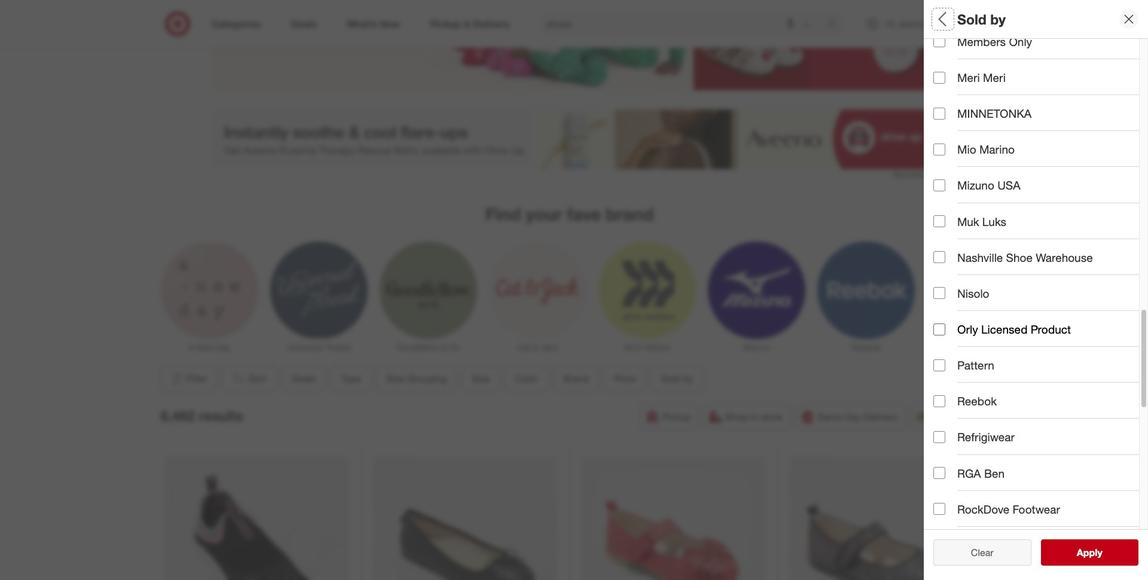 Task type: vqa. For each thing, say whether or not it's contained in the screenshot.
Exclusions
no



Task type: locate. For each thing, give the bounding box(es) containing it.
in
[[751, 411, 758, 423]]

0 horizontal spatial mizuno
[[743, 342, 770, 352]]

1 vertical spatial price button
[[604, 366, 646, 392]]

0 horizontal spatial color
[[515, 373, 538, 385]]

sold down motion
[[661, 373, 680, 385]]

orly licensed product
[[957, 322, 1071, 336]]

1 horizontal spatial brand button
[[933, 248, 1148, 290]]

meri meri
[[957, 71, 1006, 84]]

mizuno
[[957, 178, 994, 192], [743, 342, 770, 352]]

1 horizontal spatial price
[[933, 302, 962, 316]]

minnetonka
[[957, 107, 1032, 120]]

2 horizontal spatial by
[[990, 11, 1006, 27]]

0 horizontal spatial sold by button
[[651, 366, 703, 392]]

clear inside button
[[971, 547, 994, 558]]

marino
[[979, 143, 1015, 156]]

Members Only checkbox
[[933, 36, 945, 48]]

1 meri from the left
[[957, 71, 980, 84]]

0 horizontal spatial type
[[341, 373, 361, 385]]

color
[[933, 219, 963, 232], [515, 373, 538, 385]]

clear down rockdove
[[971, 547, 994, 558]]

colorful
[[262, 5, 300, 19]]

1 vertical spatial color button
[[505, 366, 548, 392]]

1 horizontal spatial color
[[933, 219, 963, 232]]

sold by up pattern option
[[933, 344, 973, 358]]

2 & from the left
[[533, 342, 538, 352]]

1 horizontal spatial results
[[1084, 547, 1115, 558]]

Meri Meri checkbox
[[933, 72, 945, 83]]

0 vertical spatial sold
[[957, 11, 986, 27]]

1 vertical spatial deals
[[291, 373, 315, 385]]

0 vertical spatial price button
[[933, 290, 1148, 332]]

2 vertical spatial sold
[[661, 373, 680, 385]]

rga
[[957, 466, 981, 480]]

size grouping button
[[933, 123, 1148, 164], [376, 366, 457, 392]]

results right 6,462 on the left bottom of the page
[[199, 407, 243, 424]]

6,462
[[161, 407, 195, 424]]

reebok up shipping
[[957, 394, 997, 408]]

day
[[216, 342, 230, 352], [845, 411, 861, 423]]

sold inside all filters dialog
[[933, 344, 957, 358]]

1 & from the left
[[441, 342, 447, 352]]

0 horizontal spatial price button
[[604, 366, 646, 392]]

shipping button
[[911, 404, 979, 430]]

0 vertical spatial all
[[933, 11, 950, 27]]

pattern
[[957, 358, 994, 372]]

by
[[990, 11, 1006, 27], [961, 344, 973, 358], [683, 373, 693, 385]]

footwear
[[1013, 502, 1060, 516]]

warehouse
[[1036, 250, 1093, 264]]

usa
[[997, 178, 1020, 192]]

find your fave brand
[[485, 203, 654, 225]]

sold by inside all filters dialog
[[933, 344, 973, 358]]

type up the minnetonka checkbox
[[933, 93, 959, 107]]

0 vertical spatial brand
[[933, 260, 966, 274]]

& left co
[[441, 342, 447, 352]]

sold up pattern option
[[933, 344, 957, 358]]

meri up minnetonka
[[983, 71, 1006, 84]]

mizuno down mizuno image
[[743, 342, 770, 352]]

0 horizontal spatial grouping
[[407, 373, 446, 385]]

jack
[[540, 342, 558, 352]]

color button up nashville shoe warehouse
[[933, 206, 1148, 248]]

see results button
[[1041, 539, 1139, 566]]

1 horizontal spatial type
[[933, 93, 959, 107]]

size grouping down goodfellow
[[386, 373, 446, 385]]

0 vertical spatial deals
[[933, 51, 964, 65]]

type button
[[933, 81, 1148, 123], [330, 366, 371, 392]]

nisolo
[[957, 286, 989, 300]]

color inside all filters dialog
[[933, 219, 963, 232]]

1 horizontal spatial reebok
[[957, 394, 997, 408]]

RockDove Footwear checkbox
[[933, 503, 945, 515]]

price down nisolo "option"
[[933, 302, 962, 316]]

1 clear from the left
[[965, 547, 988, 558]]

speedo women's surf strider water shoes image
[[165, 456, 349, 580], [165, 456, 349, 580]]

1 vertical spatial price
[[614, 373, 636, 385]]

clear left all
[[965, 547, 988, 558]]

price
[[933, 302, 962, 316], [614, 373, 636, 385]]

a
[[189, 342, 194, 352]]

size grouping down minnetonka
[[933, 135, 1009, 149]]

color down cat
[[515, 373, 538, 385]]

by up pickup
[[683, 373, 693, 385]]

by up members only
[[990, 11, 1006, 27]]

& inside cat & jack link
[[533, 342, 538, 352]]

0 horizontal spatial day
[[216, 342, 230, 352]]

0 horizontal spatial color button
[[505, 366, 548, 392]]

shop in store button
[[703, 404, 790, 430]]

deals
[[933, 51, 964, 65], [291, 373, 315, 385]]

1 horizontal spatial grouping
[[959, 135, 1009, 149]]

filter
[[186, 373, 207, 385]]

1 vertical spatial size grouping
[[386, 373, 446, 385]]

day inside button
[[845, 411, 861, 423]]

size
[[933, 135, 956, 149], [933, 177, 956, 191], [386, 373, 404, 385], [472, 373, 490, 385]]

Muk Luks checkbox
[[933, 215, 945, 227]]

0 vertical spatial size grouping
[[933, 135, 1009, 149]]

0 vertical spatial type button
[[933, 81, 1148, 123]]

all inside dialog
[[933, 11, 950, 27]]

1 vertical spatial results
[[1084, 547, 1115, 558]]

reebok image
[[817, 242, 915, 339]]

cat & jack link
[[489, 242, 586, 354]]

1 vertical spatial type button
[[330, 366, 371, 392]]

1 vertical spatial deals button
[[281, 366, 326, 392]]

0 vertical spatial deals button
[[933, 39, 1148, 81]]

1 vertical spatial reebok
[[957, 394, 997, 408]]

0 horizontal spatial meri
[[957, 71, 980, 84]]

1 horizontal spatial day
[[845, 411, 861, 423]]

rockdove
[[957, 502, 1010, 516]]

with
[[238, 5, 259, 19]]

mizuno image
[[708, 242, 805, 339]]

&
[[441, 342, 447, 352], [533, 342, 538, 352]]

1 vertical spatial brand button
[[553, 366, 599, 392]]

1 vertical spatial grouping
[[407, 373, 446, 385]]

same
[[817, 411, 842, 423]]

1 horizontal spatial color button
[[933, 206, 1148, 248]]

1 vertical spatial sold by
[[933, 344, 973, 358]]

sold by button
[[933, 332, 1148, 374], [651, 366, 703, 392]]

1 vertical spatial brand
[[563, 373, 589, 385]]

toddler girls' anastasia dressy ballet flats - cat & jack™ image
[[789, 456, 974, 580], [789, 456, 974, 580]]

0 vertical spatial day
[[216, 342, 230, 352]]

1 horizontal spatial mizuno
[[957, 178, 994, 192]]

all filters dialog
[[924, 0, 1148, 580]]

mizuno inside "sold by" dialog
[[957, 178, 994, 192]]

deals inside all filters dialog
[[933, 51, 964, 65]]

deals button
[[933, 39, 1148, 81], [281, 366, 326, 392]]

& inside goodfellow & co link
[[441, 342, 447, 352]]

0 horizontal spatial deals
[[291, 373, 315, 385]]

0 horizontal spatial brand button
[[553, 366, 599, 392]]

0 vertical spatial reebok
[[851, 342, 880, 352]]

Nisolo checkbox
[[933, 287, 945, 299]]

brand
[[933, 260, 966, 274], [563, 373, 589, 385]]

0 vertical spatial size button
[[933, 164, 1148, 206]]

all up members only checkbox
[[933, 11, 950, 27]]

0 vertical spatial grouping
[[959, 135, 1009, 149]]

clear inside button
[[965, 547, 988, 558]]

1 vertical spatial mizuno
[[743, 342, 770, 352]]

day right new
[[216, 342, 230, 352]]

grouping down goodfellow & co
[[407, 373, 446, 385]]

0 horizontal spatial brand
[[563, 373, 589, 385]]

reebok link
[[817, 242, 915, 354]]

results
[[199, 407, 243, 424], [1084, 547, 1115, 558]]

by up the pattern
[[961, 344, 973, 358]]

Refrigiwear checkbox
[[933, 431, 945, 443]]

1 vertical spatial by
[[961, 344, 973, 358]]

sold by down motion
[[661, 373, 693, 385]]

size grouping
[[933, 135, 1009, 149], [386, 373, 446, 385]]

1 horizontal spatial by
[[961, 344, 973, 358]]

0 horizontal spatial &
[[441, 342, 447, 352]]

1 horizontal spatial all
[[933, 11, 950, 27]]

sold inside "sold by" dialog
[[957, 11, 986, 27]]

0 horizontal spatial type button
[[330, 366, 371, 392]]

muk luks
[[957, 214, 1006, 228]]

delivery
[[864, 411, 898, 423]]

for
[[386, 5, 399, 19]]

in
[[635, 342, 642, 352]]

MINNETONKA checkbox
[[933, 107, 945, 119]]

1 horizontal spatial brand
[[933, 260, 966, 274]]

1 vertical spatial day
[[845, 411, 861, 423]]

0 horizontal spatial size grouping
[[386, 373, 446, 385]]

1 horizontal spatial size grouping button
[[933, 123, 1148, 164]]

1 vertical spatial sold
[[933, 344, 957, 358]]

results right the see
[[1084, 547, 1115, 558]]

0 vertical spatial mizuno
[[957, 178, 994, 192]]

color button down cat
[[505, 366, 548, 392]]

0 horizontal spatial results
[[199, 407, 243, 424]]

size grouping button down goodfellow
[[376, 366, 457, 392]]

sold by up members in the right top of the page
[[957, 11, 1006, 27]]

& right cat
[[533, 342, 538, 352]]

type
[[933, 93, 959, 107], [341, 373, 361, 385]]

1 horizontal spatial sold by button
[[933, 332, 1148, 374]]

What can we help you find? suggestions appear below search field
[[539, 11, 830, 37]]

grouping inside all filters dialog
[[959, 135, 1009, 149]]

sort button
[[221, 366, 276, 392]]

meri
[[957, 71, 980, 84], [983, 71, 1006, 84]]

0 vertical spatial type
[[933, 93, 959, 107]]

same day delivery
[[817, 411, 898, 423]]

0 horizontal spatial size grouping button
[[376, 366, 457, 392]]

0 horizontal spatial reebok
[[851, 342, 880, 352]]

mizuno usa
[[957, 178, 1020, 192]]

1 vertical spatial size button
[[461, 366, 500, 392]]

1 vertical spatial all
[[624, 342, 633, 352]]

size button
[[933, 164, 1148, 206], [461, 366, 500, 392]]

meri right the meri meri checkbox
[[957, 71, 980, 84]]

all in motion image
[[598, 242, 696, 339]]

0 horizontal spatial all
[[624, 342, 633, 352]]

0 vertical spatial by
[[990, 11, 1006, 27]]

2 clear from the left
[[971, 547, 994, 558]]

1 horizontal spatial type button
[[933, 81, 1148, 123]]

type down thread
[[341, 373, 361, 385]]

1 horizontal spatial size button
[[933, 164, 1148, 206]]

grouping down minnetonka
[[959, 135, 1009, 149]]

1 horizontal spatial meri
[[983, 71, 1006, 84]]

mio marino
[[957, 143, 1015, 156]]

mizuno left usa
[[957, 178, 994, 192]]

girls' diana slip-on ballet flats - cat & jack™ image
[[373, 456, 557, 580], [373, 456, 557, 580]]

0 horizontal spatial by
[[683, 373, 693, 385]]

price down in
[[614, 373, 636, 385]]

1 horizontal spatial price button
[[933, 290, 1148, 332]]

size grouping button up usa
[[933, 123, 1148, 164]]

cat & jack image
[[489, 242, 586, 339]]

0 vertical spatial sold by
[[957, 11, 1006, 27]]

0 vertical spatial price
[[933, 302, 962, 316]]

1 horizontal spatial &
[[533, 342, 538, 352]]

results inside button
[[1084, 547, 1115, 558]]

deals down universal
[[291, 373, 315, 385]]

motion
[[644, 342, 670, 352]]

deals down members only checkbox
[[933, 51, 964, 65]]

& for goodfellow
[[441, 342, 447, 352]]

color up nashville shoe warehouse "checkbox"
[[933, 219, 963, 232]]

0 vertical spatial color
[[933, 219, 963, 232]]

members
[[957, 35, 1006, 48]]

shoe
[[1006, 250, 1033, 264]]

day right 'same'
[[845, 411, 861, 423]]

2 meri from the left
[[983, 71, 1006, 84]]

Mizuno USA checkbox
[[933, 179, 945, 191]]

0 vertical spatial size grouping button
[[933, 123, 1148, 164]]

sold
[[957, 11, 986, 27], [933, 344, 957, 358], [661, 373, 680, 385]]

clear button
[[933, 539, 1031, 566]]

0 vertical spatial results
[[199, 407, 243, 424]]

sponsored
[[893, 170, 928, 179]]

reebok down the reebok "image" at the right
[[851, 342, 880, 352]]

all left in
[[624, 342, 633, 352]]

toddler girls' melanie dressy ballet flats - cat & jack™ red image
[[581, 456, 765, 580], [581, 456, 765, 580]]

sold up members in the right top of the page
[[957, 11, 986, 27]]

brand button
[[933, 248, 1148, 290], [553, 366, 599, 392]]

1 horizontal spatial size grouping
[[933, 135, 1009, 149]]

1 horizontal spatial deals
[[933, 51, 964, 65]]

0 horizontal spatial size button
[[461, 366, 500, 392]]

all for all in motion
[[624, 342, 633, 352]]

clear all button
[[933, 539, 1031, 566]]



Task type: describe. For each thing, give the bounding box(es) containing it.
shipping
[[933, 411, 971, 423]]

goodfellow & co image
[[379, 242, 477, 339]]

mizuno link
[[708, 242, 805, 354]]

by inside "sold by" dialog
[[990, 11, 1006, 27]]

asics
[[966, 342, 985, 352]]

Reebok checkbox
[[933, 395, 945, 407]]

all filters
[[933, 11, 991, 27]]

rga ben
[[957, 466, 1005, 480]]

Mio Marino checkbox
[[933, 143, 945, 155]]

filters
[[954, 11, 991, 27]]

universal thread link
[[270, 242, 367, 354]]

nashville
[[957, 250, 1003, 264]]

results for 6,462 results
[[199, 407, 243, 424]]

all in motion
[[624, 342, 670, 352]]

include
[[957, 426, 995, 440]]

sort
[[248, 373, 266, 385]]

new
[[196, 342, 213, 352]]

ben
[[984, 466, 1005, 480]]

reebok inside "sold by" dialog
[[957, 394, 997, 408]]

members only
[[957, 35, 1032, 48]]

clear all
[[965, 547, 1000, 558]]

out
[[998, 426, 1014, 440]]

all.
[[402, 5, 416, 19]]

nashville shoe warehouse
[[957, 250, 1093, 264]]

brand inside all filters dialog
[[933, 260, 966, 274]]

sold by button inside all filters dialog
[[933, 332, 1148, 374]]

all for all filters
[[933, 11, 950, 27]]

fpo/apo
[[933, 386, 985, 400]]

mizuno for mizuno
[[743, 342, 770, 352]]

rockdove footwear
[[957, 502, 1060, 516]]

6,462 results
[[161, 407, 243, 424]]

RGA Ben checkbox
[[933, 467, 945, 479]]

with colorful holiday slippers for all.
[[238, 5, 416, 19]]

see
[[1064, 547, 1081, 558]]

Orly Licensed Product checkbox
[[933, 323, 945, 335]]

asics image
[[927, 242, 1024, 339]]

pickup button
[[640, 404, 699, 430]]

filter button
[[161, 366, 216, 392]]

mio
[[957, 143, 976, 156]]

1 vertical spatial size grouping button
[[376, 366, 457, 392]]

universal thread
[[287, 342, 350, 352]]

0 horizontal spatial price
[[614, 373, 636, 385]]

orly
[[957, 322, 978, 336]]

fave
[[567, 203, 601, 225]]

licensed
[[981, 322, 1028, 336]]

2
[[968, 13, 971, 20]]

slippers
[[342, 5, 382, 19]]

a new day link
[[161, 242, 258, 354]]

universal
[[287, 342, 322, 352]]

same day delivery button
[[795, 404, 906, 430]]

all
[[990, 547, 1000, 558]]

apply button
[[1041, 539, 1139, 566]]

Nashville Shoe Warehouse checkbox
[[933, 251, 945, 263]]

price inside all filters dialog
[[933, 302, 962, 316]]

2 vertical spatial sold by
[[661, 373, 693, 385]]

co
[[449, 342, 460, 352]]

1 vertical spatial type
[[341, 373, 361, 385]]

clear for clear
[[971, 547, 994, 558]]

a new day
[[189, 342, 230, 352]]

shop
[[725, 411, 748, 423]]

product
[[1031, 322, 1071, 336]]

advertisement region
[[211, 109, 928, 169]]

Pattern checkbox
[[933, 359, 945, 371]]

1 vertical spatial color
[[515, 373, 538, 385]]

results for see results
[[1084, 547, 1115, 558]]

1 horizontal spatial deals button
[[933, 39, 1148, 81]]

holiday
[[303, 5, 339, 19]]

0 horizontal spatial deals button
[[281, 366, 326, 392]]

sold by dialog
[[924, 0, 1148, 580]]

universal thread image
[[270, 242, 367, 339]]

only
[[1009, 35, 1032, 48]]

luks
[[982, 214, 1006, 228]]

asics link
[[927, 242, 1024, 354]]

0 vertical spatial color button
[[933, 206, 1148, 248]]

& for cat
[[533, 342, 538, 352]]

type inside all filters dialog
[[933, 93, 959, 107]]

shop in store
[[725, 411, 783, 423]]

clear for clear all
[[965, 547, 988, 558]]

refrigiwear
[[957, 430, 1015, 444]]

pickup
[[662, 411, 691, 423]]

find
[[485, 203, 521, 225]]

by inside all filters dialog
[[961, 344, 973, 358]]

goodfellow & co
[[396, 342, 460, 352]]

a new day image
[[161, 242, 258, 339]]

apply
[[1077, 547, 1102, 558]]

cat
[[517, 342, 530, 352]]

your
[[526, 203, 562, 225]]

muk
[[957, 214, 979, 228]]

0 vertical spatial brand button
[[933, 248, 1148, 290]]

include out of stock
[[957, 426, 1058, 440]]

of
[[1017, 426, 1027, 440]]

2 vertical spatial by
[[683, 373, 693, 385]]

goodfellow & co link
[[379, 242, 477, 354]]

stock
[[1030, 426, 1058, 440]]

search
[[822, 19, 851, 31]]

cat & jack
[[517, 342, 558, 352]]

brand
[[606, 203, 654, 225]]

mizuno for mizuno usa
[[957, 178, 994, 192]]

see results
[[1064, 547, 1115, 558]]

Include out of stock checkbox
[[933, 427, 945, 439]]

fpo/apo button
[[933, 374, 1148, 416]]

size grouping inside all filters dialog
[[933, 135, 1009, 149]]

all in motion link
[[598, 242, 696, 354]]

search button
[[822, 11, 851, 39]]

sold by inside dialog
[[957, 11, 1006, 27]]

thread
[[324, 342, 350, 352]]



